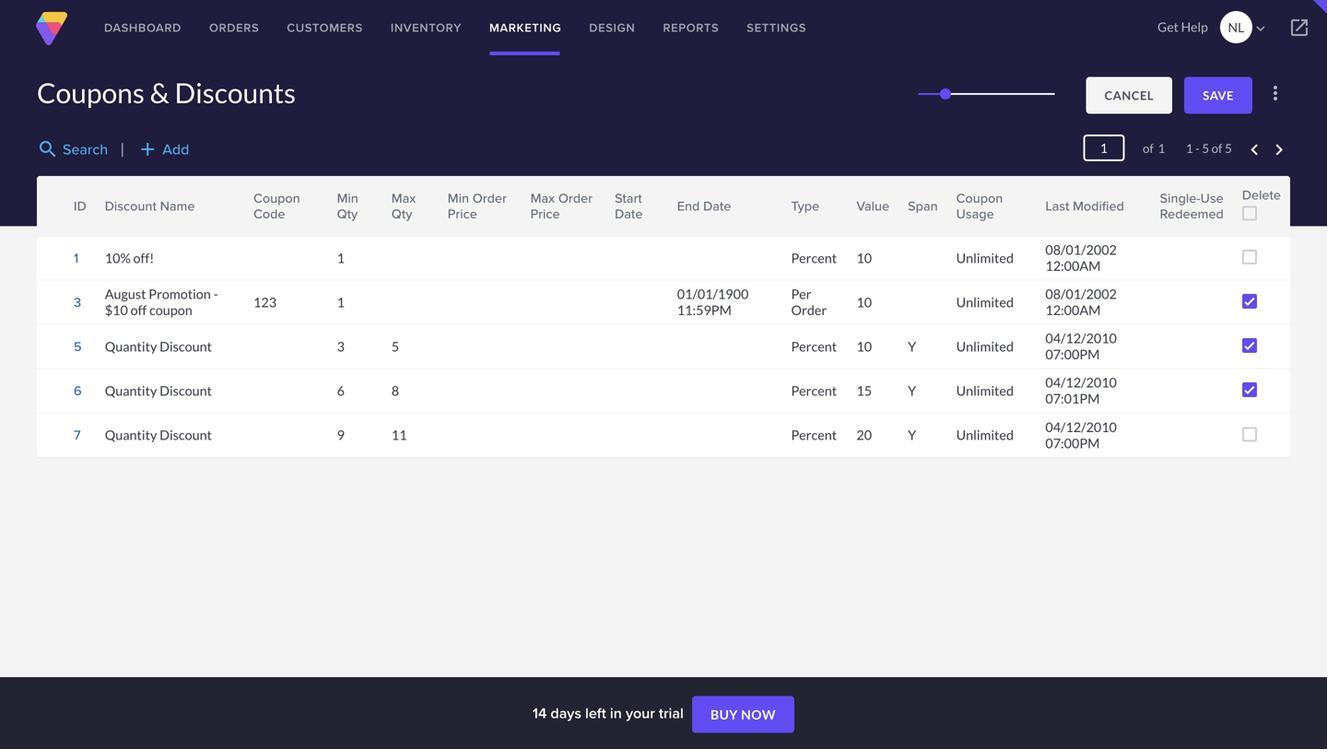Task type: vqa. For each thing, say whether or not it's contained in the screenshot.
get help
yes



Task type: describe. For each thing, give the bounding box(es) containing it.
end
[[678, 196, 700, 216]]

unlimited for 6
[[957, 383, 1014, 399]]

mode_editedit









value element
[[848, 176, 899, 236]]

coupons & discounts
[[37, 76, 296, 109]]

orders
[[209, 19, 259, 36]]

1 horizontal spatial 6
[[337, 383, 345, 399]]

10  link from the left
[[843, 194, 862, 211]]

price for max
[[531, 204, 560, 224]]

&
[[150, 76, 169, 109]]

date for end
[[704, 196, 732, 216]]

type
[[792, 196, 820, 216]]

mode_editedit









type element
[[782, 176, 848, 236]]

keyboard_arrow_right
[[1269, 139, 1291, 161]]

search search
[[37, 138, 108, 161]]

  end date
[[665, 194, 732, 221]]

7  link from the left
[[601, 194, 620, 211]]

1 right 'of 1'
[[1187, 141, 1194, 156]]


[[1253, 20, 1270, 37]]

buy
[[711, 707, 739, 723]]

 for   min qty
[[324, 204, 341, 221]]

  start date
[[602, 188, 643, 224]]

6 link
[[74, 381, 82, 401]]

123
[[254, 294, 277, 310]]

1 down the   min qty
[[337, 250, 345, 266]]

4  link from the left
[[378, 194, 396, 211]]

11  link from the left
[[895, 194, 913, 211]]

 link for 13th '' link from the right
[[91, 204, 109, 221]]

 for   type
[[779, 194, 795, 211]]






last modified element
[[1037, 176, 1151, 236]]

unlimited for 1
[[957, 250, 1014, 266]]

7 link
[[74, 426, 81, 445]]

max for qty
[[392, 188, 416, 208]]

mode_edit for max order price
[[535, 220, 549, 234]]

add
[[162, 138, 189, 160]]

mode_editedit









max qty element
[[382, 176, 439, 236]]

search
[[63, 138, 108, 160]]

mode_editedit









discount name element
[[96, 176, 244, 236]]

discount for 5
[[160, 339, 212, 354]]

1 - 5 of 5
[[1187, 141, 1233, 156]]

 link
[[1272, 0, 1328, 55]]

11  from the left
[[895, 194, 912, 211]]

unlimited for 3
[[957, 294, 1014, 310]]

5 link
[[74, 337, 82, 356]]

mode_editedit









end date element
[[668, 176, 782, 236]]

single-
[[1161, 188, 1201, 208]]

5  link from the left
[[434, 194, 453, 211]]

mode_edit for max qty
[[396, 220, 410, 234]]

 link for 12th '' link from the left
[[943, 204, 961, 221]]

quantity discount for 6
[[105, 383, 212, 399]]

11:59pm
[[678, 302, 732, 318]]

in
[[610, 703, 622, 724]]

buy now link
[[692, 697, 795, 734]]

y for 7
[[908, 427, 917, 443]]

  max qty
[[379, 188, 416, 224]]

14
[[533, 703, 547, 724]]

price for min
[[448, 204, 477, 224]]

8
[[392, 383, 399, 399]]

keyboard_arrow_right link
[[1269, 139, 1291, 161]]

 for   max qty
[[379, 194, 395, 211]]

per order
[[792, 287, 827, 318]]

get help
[[1158, 19, 1209, 35]]

9  link from the left
[[778, 194, 796, 211]]

coupon code link
[[254, 188, 319, 224]]

 for   start date
[[602, 194, 619, 211]]

04/12/2010 07:00pm for 7
[[1046, 420, 1117, 451]]

single-use redeemed
[[1161, 188, 1224, 224]]

 for   max order price
[[518, 204, 534, 221]]

12:00am for 3
[[1046, 302, 1101, 318]]

mode_edit for min order price
[[453, 220, 466, 234]]

coupons
[[37, 76, 145, 109]]

dashboard link
[[90, 0, 195, 55]]

0 horizontal spatial 6
[[74, 381, 82, 401]]

id
[[74, 196, 86, 216]]

type link
[[792, 196, 820, 216]]

unlimited for 5
[[957, 339, 1014, 354]]

span link
[[908, 196, 938, 216]]

 for   last modified
[[1033, 194, 1050, 211]]

value
[[857, 196, 890, 216]]

coupon inside   value   span   coupon usage
[[957, 188, 1004, 208]]






id element
[[37, 176, 96, 236]]

search
[[37, 138, 59, 161]]

10 for 5
[[857, 339, 872, 354]]

1 left 1 - 5 of 5
[[1159, 141, 1166, 156]]

redeemed
[[1161, 204, 1224, 224]]

 for   value   span   coupon usage
[[844, 204, 861, 221]]

mode_editedit









coupon code element
[[244, 176, 328, 236]]

1 of from the left
[[1143, 141, 1154, 156]]

august
[[105, 287, 146, 302]]

 inside id   discount name
[[92, 204, 109, 221]]

per
[[792, 287, 812, 302]]

10% off!
[[105, 250, 154, 266]]

11
[[392, 427, 407, 443]]

marketing
[[490, 19, 562, 36]]

 link for ninth '' link from right
[[434, 204, 453, 221]]

04/12/2010 for 5
[[1046, 331, 1117, 346]]

min for min order price
[[448, 188, 469, 208]]

left
[[586, 703, 607, 724]]

07:01pm
[[1046, 391, 1100, 407]]

cancel link
[[1087, 77, 1173, 114]]

mode_editedit









max order price element
[[521, 176, 606, 236]]

keyboard_arrow_left
[[1244, 139, 1266, 161]]

mode_edit link for coupon code
[[254, 217, 301, 236]]

discount for 7
[[160, 427, 212, 443]]

$10
[[105, 302, 128, 318]]

percent for 7
[[792, 427, 837, 443]]

3 link
[[74, 293, 81, 312]]

single-useredeemed element
[[1151, 176, 1234, 236]]

 for   coupon code
[[241, 204, 257, 221]]

2  link from the left
[[240, 194, 258, 211]]

12  link from the left
[[943, 194, 961, 211]]

y for 5
[[908, 339, 917, 354]]

11  from the left
[[895, 204, 912, 221]]

mode_edit link for max order price
[[531, 217, 578, 236]]






coupon usage element
[[948, 176, 1037, 236]]

delete element
[[1234, 176, 1291, 236]]

 inside id   discount name
[[92, 194, 109, 211]]


[[1289, 17, 1311, 39]]

  last modified
[[1033, 194, 1125, 221]]

12:00am for 1
[[1046, 258, 1101, 274]]

coupon inside the "  coupon code"
[[254, 188, 300, 208]]

04/12/2010 07:01pm
[[1046, 375, 1117, 407]]

 link for 11th '' link from right
[[323, 204, 342, 221]]

1  link from the left
[[91, 194, 109, 211]]

mode_edit link for start date
[[615, 217, 662, 236]]

usage
[[957, 204, 995, 224]]

mode_editedit









min order price element
[[439, 176, 521, 236]]

 link for 3rd '' link from right
[[895, 204, 913, 221]]

  coupon code
[[241, 188, 300, 224]]

qty for min
[[337, 204, 358, 224]]

12  from the left
[[944, 204, 960, 221]]

mode_editedit









start date element
[[606, 176, 668, 236]]

1 right 123
[[337, 294, 345, 310]]

08/01/2002 12:00am for 3
[[1046, 287, 1117, 318]]

dashboard
[[104, 19, 182, 36]]

07:00pm for 5
[[1046, 347, 1100, 362]]

14 days left in your trial
[[533, 703, 688, 724]]

discount inside id   discount name
[[105, 196, 157, 216]]

save link
[[1185, 77, 1253, 114]]

order for max order price
[[559, 188, 593, 208]]

13  link from the left
[[1032, 194, 1051, 211]]

  value   span   coupon usage
[[844, 188, 1004, 224]]

08/01/2002 12:00am for 1
[[1046, 242, 1117, 274]]

help
[[1182, 19, 1209, 35]]

04/12/2010 07:00pm for 5
[[1046, 331, 1117, 362]]

 for   value   span   coupon usage
[[844, 194, 861, 211]]

min order price link
[[448, 188, 512, 224]]

mode_edit for min qty
[[342, 220, 356, 234]]

20
[[857, 427, 872, 443]]



Task type: locate. For each thing, give the bounding box(es) containing it.
2 04/12/2010 from the top
[[1046, 375, 1117, 391]]

of left "keyboard_arrow_left"
[[1212, 141, 1223, 156]]

coupon right mode_editedit









span element
[[957, 188, 1004, 208]]

04/12/2010 07:00pm down 07:01pm
[[1046, 420, 1117, 451]]

 link for 6th '' link from the right
[[664, 204, 682, 221]]

of down the cancel on the top right of page
[[1143, 141, 1154, 156]]

value link
[[857, 196, 890, 216]]

10 right per order
[[857, 294, 872, 310]]

6
[[74, 381, 82, 401], [337, 383, 345, 399]]

 link
[[91, 194, 109, 211], [240, 194, 258, 211], [323, 194, 342, 211], [378, 194, 396, 211], [434, 194, 453, 211], [517, 194, 535, 211], [601, 194, 620, 211], [664, 194, 682, 211], [778, 194, 796, 211], [843, 194, 862, 211], [895, 194, 913, 211], [943, 194, 961, 211], [1032, 194, 1051, 211]]

2 qty from the left
[[392, 204, 413, 224]]

2 12:00am from the top
[[1046, 302, 1101, 318]]

6  link from the left
[[517, 194, 535, 211]]

10 up the 15
[[857, 339, 872, 354]]

1 min from the left
[[337, 188, 359, 208]]

1 horizontal spatial 3
[[337, 339, 345, 354]]

 inside   last modified
[[1033, 204, 1050, 221]]

 inside   start date
[[602, 204, 619, 221]]

quantity discount for 7
[[105, 427, 212, 443]]

mode_edit link
[[254, 217, 301, 236], [337, 217, 384, 236], [392, 217, 439, 236], [448, 217, 495, 236], [531, 217, 578, 236], [615, 217, 662, 236]]

 inside the   min order price
[[435, 194, 452, 211]]

1 04/12/2010 from the top
[[1046, 331, 1117, 346]]

 for   end date
[[665, 194, 681, 211]]

keyboard_arrow_left keyboard_arrow_right
[[1244, 139, 1291, 161]]

0 horizontal spatial -
[[214, 287, 218, 302]]

04/12/2010 down 07:01pm
[[1046, 420, 1117, 435]]

2 04/12/2010 07:00pm from the top
[[1046, 420, 1117, 451]]

modified
[[1073, 196, 1125, 216]]

price inside   max order price
[[531, 204, 560, 224]]

price right mode_editedit









min order price element
[[531, 204, 560, 224]]

1 mode_edit from the left
[[258, 220, 272, 234]]

11  link from the left
[[895, 204, 913, 221]]

2 vertical spatial 04/12/2010
[[1046, 420, 1117, 435]]

4  link from the left
[[378, 204, 396, 221]]

order left   start date
[[559, 188, 593, 208]]

5  from the left
[[435, 204, 452, 221]]

2 10 from the top
[[857, 294, 872, 310]]

  type
[[779, 194, 820, 221]]

2  from the left
[[241, 204, 257, 221]]

2 07:00pm from the top
[[1046, 435, 1100, 451]]

quantity discount
[[105, 339, 212, 354], [105, 383, 212, 399], [105, 427, 212, 443]]

quantity
[[105, 339, 157, 354], [105, 383, 157, 399], [105, 427, 157, 443]]

1 vertical spatial 07:00pm
[[1046, 435, 1100, 451]]

1 vertical spatial 12:00am
[[1046, 302, 1101, 318]]

2 min from the left
[[448, 188, 469, 208]]

3
[[74, 293, 81, 312], [337, 339, 345, 354]]

3  from the left
[[324, 194, 341, 211]]

date left 'end'
[[615, 204, 643, 224]]

mode_edit right mode_editedit









min qty element
[[396, 220, 410, 234]]

-
[[1196, 141, 1200, 156], [214, 287, 218, 302]]

8  from the left
[[665, 204, 681, 221]]

min right max qty link
[[448, 188, 469, 208]]

 inside "  max qty"
[[379, 204, 395, 221]]

13  from the left
[[1033, 194, 1050, 211]]

promotion
[[149, 287, 211, 302]]

3 quantity from the top
[[105, 427, 157, 443]]

discounts
[[175, 76, 296, 109]]

1  link from the left
[[91, 204, 109, 221]]


[[92, 204, 109, 221], [241, 204, 257, 221], [324, 204, 341, 221], [379, 204, 395, 221], [435, 204, 452, 221], [518, 204, 534, 221], [602, 204, 619, 221], [665, 204, 681, 221], [779, 204, 795, 221], [844, 204, 861, 221], [895, 204, 912, 221], [944, 204, 960, 221], [1033, 204, 1050, 221]]

None text field
[[1084, 135, 1125, 161]]

mode_editedit









span element
[[899, 176, 948, 236]]

1 horizontal spatial max
[[531, 188, 555, 208]]

 inside   type
[[779, 194, 795, 211]]

mode_edit link for min qty
[[337, 217, 384, 236]]

1 link
[[74, 248, 79, 268]]

discount
[[105, 196, 157, 216], [160, 339, 212, 354], [160, 383, 212, 399], [160, 427, 212, 443]]

qty inside "  max qty"
[[392, 204, 413, 224]]

name
[[160, 196, 195, 216]]

0 horizontal spatial max
[[392, 188, 416, 208]]

end date link
[[678, 196, 732, 216]]

0 horizontal spatial date
[[615, 204, 643, 224]]

date for start
[[615, 204, 643, 224]]

1 unlimited from the top
[[957, 250, 1014, 266]]

3 mode_edit link from the left
[[392, 217, 439, 236]]

10 for 3
[[857, 294, 872, 310]]

 inside the   min qty
[[324, 204, 341, 221]]

3 up 9
[[337, 339, 345, 354]]

04/12/2010 up 04/12/2010 07:01pm
[[1046, 331, 1117, 346]]

1 08/01/2002 12:00am from the top
[[1046, 242, 1117, 274]]

 link for fourth '' link from right
[[843, 204, 862, 221]]

qty inside the   min qty
[[337, 204, 358, 224]]

percent for 5
[[792, 339, 837, 354]]

reports
[[663, 19, 719, 36]]

max inside "  max qty"
[[392, 188, 416, 208]]

mode_edit for start date
[[620, 220, 634, 234]]

now
[[741, 707, 776, 723]]

0 horizontal spatial price
[[448, 204, 477, 224]]

2  link from the left
[[240, 204, 258, 221]]

- inside august promotion - $10 off coupon
[[214, 287, 218, 302]]

3 unlimited from the top
[[957, 339, 1014, 354]]

1 vertical spatial 04/12/2010 07:00pm
[[1046, 420, 1117, 451]]

6  from the left
[[518, 204, 534, 221]]

0 vertical spatial 10
[[857, 250, 872, 266]]

 for   start date
[[602, 204, 619, 221]]

08/01/2002 12:00am up 04/12/2010 07:01pm
[[1046, 287, 1117, 318]]

1  from the left
[[92, 194, 109, 211]]

5  from the left
[[435, 194, 452, 211]]

12:00am down   last modified
[[1046, 258, 1101, 274]]

min qty link
[[337, 188, 373, 224]]

2 coupon from the left
[[957, 188, 1004, 208]]

0 vertical spatial quantity discount
[[105, 339, 212, 354]]

2 horizontal spatial order
[[792, 302, 827, 318]]

13  from the left
[[1033, 204, 1050, 221]]

1 horizontal spatial qty
[[392, 204, 413, 224]]

order inside the   min order price
[[473, 188, 507, 208]]

6 up 9
[[337, 383, 345, 399]]

07:00pm up 04/12/2010 07:01pm
[[1046, 347, 1100, 362]]

1 07:00pm from the top
[[1046, 347, 1100, 362]]

6 mode_edit link from the left
[[615, 217, 662, 236]]

1 vertical spatial 08/01/2002 12:00am
[[1046, 287, 1117, 318]]

1 horizontal spatial order
[[559, 188, 593, 208]]

0 vertical spatial -
[[1196, 141, 1200, 156]]

span
[[908, 196, 938, 216]]

2 mode_edit from the left
[[342, 220, 356, 234]]

order for min order price
[[473, 188, 507, 208]]

1 price from the left
[[448, 204, 477, 224]]

mode_edit up 123
[[258, 220, 272, 234]]

3 quantity discount from the top
[[105, 427, 212, 443]]

discount name link
[[105, 196, 195, 216]]

 inside   end date
[[665, 194, 681, 211]]

2 quantity discount from the top
[[105, 383, 212, 399]]

2 y from the top
[[908, 383, 917, 399]]

1 vertical spatial quantity discount
[[105, 383, 212, 399]]

 inside the "  coupon code"
[[241, 204, 257, 221]]

10  from the left
[[844, 204, 861, 221]]

12:00am
[[1046, 258, 1101, 274], [1046, 302, 1101, 318]]

1 vertical spatial 3
[[337, 339, 345, 354]]

coupon usage link
[[957, 188, 1028, 224]]

 for   min order price
[[435, 194, 452, 211]]

2 percent from the top
[[792, 339, 837, 354]]

price
[[448, 204, 477, 224], [531, 204, 560, 224]]

4  from the left
[[379, 194, 395, 211]]

3 04/12/2010 from the top
[[1046, 420, 1117, 435]]

1 percent from the top
[[792, 250, 837, 266]]

1 12:00am from the top
[[1046, 258, 1101, 274]]

mode_edit
[[258, 220, 272, 234], [342, 220, 356, 234], [396, 220, 410, 234], [453, 220, 466, 234], [535, 220, 549, 234], [620, 220, 634, 234]]

settings
[[747, 19, 807, 36]]

start
[[615, 188, 642, 208]]

max right min qty link
[[392, 188, 416, 208]]

max for order
[[531, 188, 555, 208]]

08/01/2002 12:00am down   last modified
[[1046, 242, 1117, 274]]

coupon
[[149, 302, 193, 318]]

order down per
[[792, 302, 827, 318]]

 inside   last modified
[[1033, 194, 1050, 211]]

0 vertical spatial y
[[908, 339, 917, 354]]

1 horizontal spatial date
[[704, 196, 732, 216]]

4  from the left
[[379, 204, 395, 221]]

2 quantity from the top
[[105, 383, 157, 399]]

04/12/2010 07:00pm
[[1046, 331, 1117, 362], [1046, 420, 1117, 451]]

percent left the 15
[[792, 383, 837, 399]]

01/01/1900
[[678, 287, 749, 302]]

2 vertical spatial quantity
[[105, 427, 157, 443]]

0 horizontal spatial order
[[473, 188, 507, 208]]

qty left "  max qty"
[[337, 204, 358, 224]]

07:00pm for 7
[[1046, 435, 1100, 451]]

2 vertical spatial y
[[908, 427, 917, 443]]

coupon left the   min qty
[[254, 188, 300, 208]]

5 unlimited from the top
[[957, 427, 1014, 443]]

start date link
[[615, 188, 659, 224]]

unlimited for 7
[[957, 427, 1014, 443]]

quantity discount down coupon
[[105, 339, 212, 354]]

mode_edit left "  max qty"
[[342, 220, 356, 234]]

7
[[74, 426, 81, 445]]

of 1
[[1131, 141, 1166, 156]]

0 vertical spatial 04/12/2010
[[1046, 331, 1117, 346]]

 link for 12th '' link from right
[[240, 204, 258, 221]]

qty
[[337, 204, 358, 224], [392, 204, 413, 224]]

quantity for 6
[[105, 383, 157, 399]]

9  from the left
[[779, 204, 795, 221]]

04/12/2010 for 7
[[1046, 420, 1117, 435]]

1 horizontal spatial of
[[1212, 141, 1223, 156]]

trial
[[659, 703, 684, 724]]

 inside   max order price
[[518, 194, 534, 211]]

price inside the   min order price
[[448, 204, 477, 224]]

2 vertical spatial quantity discount
[[105, 427, 212, 443]]

1 10 from the top
[[857, 250, 872, 266]]

10%
[[105, 250, 131, 266]]

max inside   max order price
[[531, 188, 555, 208]]

8  link from the left
[[664, 194, 682, 211]]

 for   last modified
[[1033, 204, 1050, 221]]

min inside the   min qty
[[337, 188, 359, 208]]

qty for max
[[392, 204, 413, 224]]

quantity for 7
[[105, 427, 157, 443]]

 link for 7th '' link from right
[[601, 204, 620, 221]]

 for   max qty
[[379, 204, 395, 221]]

 inside "  max qty"
[[379, 194, 395, 211]]

price right mode_editedit









max qty element
[[448, 204, 477, 224]]

2 price from the left
[[531, 204, 560, 224]]

max order price link
[[531, 188, 597, 224]]

mode_edit for coupon code
[[258, 220, 272, 234]]

min left "  max qty"
[[337, 188, 359, 208]]

0 vertical spatial 04/12/2010 07:00pm
[[1046, 331, 1117, 362]]

design
[[589, 19, 636, 36]]

0 vertical spatial quantity
[[105, 339, 157, 354]]

3 10 from the top
[[857, 339, 872, 354]]

2 08/01/2002 12:00am from the top
[[1046, 287, 1117, 318]]

2 unlimited from the top
[[957, 294, 1014, 310]]

 for   type
[[779, 204, 795, 221]]

4 mode_edit from the left
[[453, 220, 466, 234]]

quantity discount for 5
[[105, 339, 212, 354]]

1 vertical spatial 04/12/2010
[[1046, 375, 1117, 391]]

0 horizontal spatial of
[[1143, 141, 1154, 156]]

mode_editedit









min qty element
[[328, 176, 382, 236]]

your
[[626, 703, 655, 724]]

percent down per order
[[792, 339, 837, 354]]

6  link from the left
[[517, 204, 535, 221]]

 link for eighth '' link from the right
[[517, 204, 535, 221]]

4 percent from the top
[[792, 427, 837, 443]]

mode_edit right mode_editedit









max qty element
[[453, 220, 466, 234]]

1 coupon from the left
[[254, 188, 300, 208]]

 inside   max order price
[[518, 204, 534, 221]]

percent for 1
[[792, 250, 837, 266]]

0 vertical spatial 3
[[74, 293, 81, 312]]

1 horizontal spatial price
[[531, 204, 560, 224]]

3 mode_edit from the left
[[396, 220, 410, 234]]

3 left $10
[[74, 293, 81, 312]]

quantity discount right 7 link
[[105, 427, 212, 443]]

9
[[337, 427, 345, 443]]

id   discount name
[[74, 194, 195, 221]]

04/12/2010 up 07:01pm
[[1046, 375, 1117, 391]]

2 mode_edit link from the left
[[337, 217, 384, 236]]

more_vert button
[[1261, 78, 1291, 108]]

1 vertical spatial quantity
[[105, 383, 157, 399]]

2 max from the left
[[531, 188, 555, 208]]

2 08/01/2002 from the top
[[1046, 287, 1117, 302]]

1 horizontal spatial -
[[1196, 141, 1200, 156]]

min for min qty
[[337, 188, 359, 208]]

10  link from the left
[[843, 204, 862, 221]]

 for   min qty
[[324, 194, 341, 211]]

1 qty from the left
[[337, 204, 358, 224]]

07:00pm
[[1046, 347, 1100, 362], [1046, 435, 1100, 451]]

mode_edit right mode_editedit









min order price element
[[535, 220, 549, 234]]

add
[[137, 138, 159, 161]]

quantity for 5
[[105, 339, 157, 354]]

1 vertical spatial y
[[908, 383, 917, 399]]

1 max from the left
[[392, 188, 416, 208]]

customers
[[287, 19, 363, 36]]

- right 'of 1'
[[1196, 141, 1200, 156]]

save
[[1204, 88, 1235, 103]]

 link for tenth '' link from the right
[[378, 204, 396, 221]]

 inside   start date
[[602, 194, 619, 211]]

2 of from the left
[[1212, 141, 1223, 156]]

3  link from the left
[[323, 194, 342, 211]]

12  link from the left
[[943, 204, 961, 221]]

3 percent from the top
[[792, 383, 837, 399]]

keyboard_arrow_left link
[[1244, 139, 1266, 161]]

4 unlimited from the top
[[957, 383, 1014, 399]]

 for   coupon code
[[241, 194, 257, 211]]

0 horizontal spatial qty
[[337, 204, 358, 224]]

 link for 1st '' link from the right
[[1032, 204, 1051, 221]]

0 vertical spatial 07:00pm
[[1046, 347, 1100, 362]]

10 for 1
[[857, 250, 872, 266]]

code
[[254, 204, 285, 224]]

0 vertical spatial 12:00am
[[1046, 258, 1101, 274]]

04/12/2010 for 6
[[1046, 375, 1117, 391]]

0 horizontal spatial min
[[337, 188, 359, 208]]

buy now
[[711, 707, 776, 723]]

08/01/2002
[[1046, 242, 1117, 258], [1046, 287, 1117, 302]]

0 vertical spatial 08/01/2002 12:00am
[[1046, 242, 1117, 274]]

days
[[551, 703, 582, 724]]

date inside   start date
[[615, 204, 643, 224]]

of
[[1143, 141, 1154, 156], [1212, 141, 1223, 156]]

 inside the   min order price
[[435, 204, 452, 221]]

nl 
[[1229, 19, 1270, 37]]

y for 6
[[908, 383, 917, 399]]

last modified link
[[1046, 196, 1125, 216]]

max qty link
[[392, 188, 429, 224]]

|
[[120, 140, 125, 158]]

order inside   max order price
[[559, 188, 593, 208]]

5 mode_edit link from the left
[[531, 217, 578, 236]]

  min order price
[[435, 188, 507, 224]]

1 vertical spatial 10
[[857, 294, 872, 310]]

2 vertical spatial 10
[[857, 339, 872, 354]]

13  link from the left
[[1032, 204, 1051, 221]]

 inside the   min qty
[[324, 194, 341, 211]]

percent up per
[[792, 250, 837, 266]]

quantity right '6' link
[[105, 383, 157, 399]]

0 horizontal spatial coupon
[[254, 188, 300, 208]]

more_vert
[[1265, 82, 1287, 104]]

1 y from the top
[[908, 339, 917, 354]]

quantity discount right '6' link
[[105, 383, 212, 399]]

08/01/2002 for 1
[[1046, 242, 1117, 258]]

1 vertical spatial -
[[214, 287, 218, 302]]

4 mode_edit link from the left
[[448, 217, 495, 236]]

6 down the 5 'link'
[[74, 381, 82, 401]]

 for   end date
[[665, 204, 681, 221]]

 for   min order price
[[435, 204, 452, 221]]

date inside   end date
[[704, 196, 732, 216]]

12:00am up 04/12/2010 07:01pm
[[1046, 302, 1101, 318]]

1 08/01/2002 from the top
[[1046, 242, 1117, 258]]

1 horizontal spatial min
[[448, 188, 469, 208]]

mode_edit link for min order price
[[448, 217, 495, 236]]

9  from the left
[[779, 194, 795, 211]]

1 left 10%
[[74, 248, 79, 268]]

1 mode_edit link from the left
[[254, 217, 301, 236]]

10 down mode_editedit









value element
[[857, 250, 872, 266]]

08/01/2002 for 3
[[1046, 287, 1117, 302]]

coupon
[[254, 188, 300, 208], [957, 188, 1004, 208]]

use
[[1201, 188, 1224, 208]]

get
[[1158, 19, 1179, 35]]

1
[[1159, 141, 1166, 156], [1187, 141, 1194, 156], [74, 248, 79, 268], [337, 250, 345, 266], [337, 294, 345, 310]]

- right promotion
[[214, 287, 218, 302]]

0 horizontal spatial 3
[[74, 293, 81, 312]]

1 horizontal spatial coupon
[[957, 188, 1004, 208]]

max right min order price link
[[531, 188, 555, 208]]

9  link from the left
[[778, 204, 796, 221]]

discount for 6
[[160, 383, 212, 399]]

1 quantity from the top
[[105, 339, 157, 354]]

mode_edit link for max qty
[[392, 217, 439, 236]]

percent left 20 at the right of page
[[792, 427, 837, 443]]

1 04/12/2010 07:00pm from the top
[[1046, 331, 1117, 362]]

07:00pm down 07:01pm
[[1046, 435, 1100, 451]]

10  from the left
[[844, 194, 861, 211]]

 inside   end date
[[665, 204, 681, 221]]

 inside   type
[[779, 204, 795, 221]]

04/12/2010 07:00pm up 04/12/2010 07:01pm
[[1046, 331, 1117, 362]]

min inside the   min order price
[[448, 188, 469, 208]]

quantity down off on the left top of the page
[[105, 339, 157, 354]]

12  from the left
[[944, 194, 960, 211]]

  min qty
[[324, 188, 359, 224]]

 inside the "  coupon code"
[[241, 194, 257, 211]]

8  from the left
[[665, 194, 681, 211]]

0 vertical spatial 08/01/2002
[[1046, 242, 1117, 258]]

nl
[[1229, 19, 1245, 35]]

id link
[[74, 196, 86, 216]]

7  link from the left
[[601, 204, 620, 221]]

date right 'end'
[[704, 196, 732, 216]]

qty right mode_editedit









min qty element
[[392, 204, 413, 224]]

percent for 6
[[792, 383, 837, 399]]

3  from the left
[[324, 204, 341, 221]]

 link for 5th '' link from right
[[778, 204, 796, 221]]

7  from the left
[[602, 204, 619, 221]]

mode_edit down start
[[620, 220, 634, 234]]

1 vertical spatial 08/01/2002
[[1046, 287, 1117, 302]]

6  from the left
[[518, 194, 534, 211]]

order left   max order price
[[473, 188, 507, 208]]

quantity right the '7'
[[105, 427, 157, 443]]

1 quantity discount from the top
[[105, 339, 212, 354]]

 for   max order price
[[518, 194, 534, 211]]



